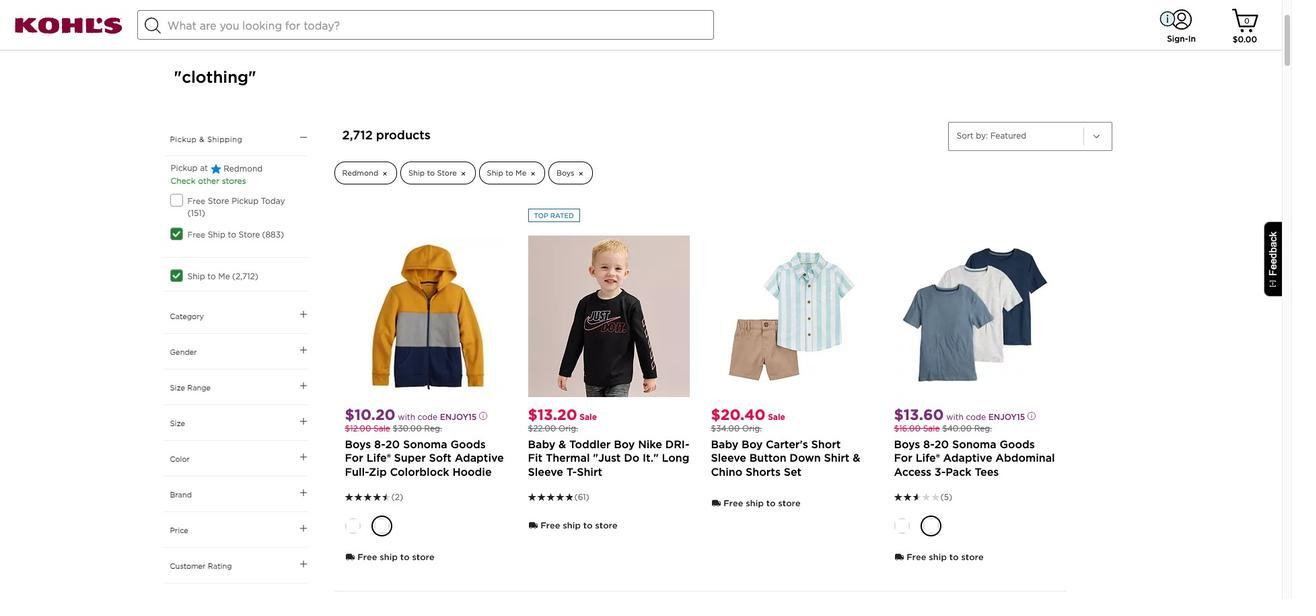 Task type: locate. For each thing, give the bounding box(es) containing it.
(151)
[[188, 208, 205, 218]]

0 horizontal spatial adaptive
[[455, 452, 504, 465]]

size range
[[170, 383, 211, 393]]

orig. right $34.00
[[743, 423, 762, 433]]

sale right $16.00
[[923, 423, 940, 433]]

orig. right $22.00
[[559, 423, 578, 433]]

1 horizontal spatial with
[[947, 412, 964, 422]]

stores
[[222, 176, 246, 186]]

0 horizontal spatial code
[[418, 412, 438, 422]]

sign-
[[1168, 34, 1189, 44]]

1 sonoma from the left
[[403, 438, 448, 451]]

to for ship to me (2,712)
[[208, 272, 216, 282]]

2 size from the top
[[170, 419, 185, 428]]

brand
[[170, 490, 192, 500]]

1 vertical spatial me
[[218, 272, 230, 282]]

super
[[394, 452, 426, 465]]

at
[[200, 163, 208, 173]]

for inside the "$10.20 with code enjoy15 $12.00 sale $30.00 reg. boys 8-20 sonoma goods for life® super soft adaptive full-zip colorblock hoodie"
[[345, 452, 363, 465]]

0 horizontal spatial sleeve
[[528, 466, 563, 479]]

goods inside $13.60 with code enjoy15 $16.00 sale $40.00 reg. boys 8-20 sonoma goods for life® adaptive abdominal access 3-pack tees
[[1000, 438, 1035, 451]]

1 life® from the left
[[367, 452, 391, 465]]

sonoma up soft
[[403, 438, 448, 451]]

0 horizontal spatial enjoy15 link
[[440, 412, 487, 422]]

pickup up pickup at
[[170, 135, 197, 144]]

hoodie
[[453, 466, 492, 479]]

category
[[170, 312, 204, 321]]

$22.00
[[528, 423, 556, 433]]

20 inside the "$10.20 with code enjoy15 $12.00 sale $30.00 reg. boys 8-20 sonoma goods for life® super soft adaptive full-zip colorblock hoodie"
[[386, 438, 400, 451]]

0 horizontal spatial sonoma
[[403, 438, 448, 451]]

redmond down 2,712
[[342, 168, 379, 178]]

baby down $34.00
[[711, 438, 739, 451]]

0 horizontal spatial 20
[[386, 438, 400, 451]]

for for $10.20
[[345, 452, 363, 465]]

2 8- from the left
[[924, 438, 935, 451]]

shirt down short
[[824, 452, 850, 465]]

2 enjoy15 link from the left
[[989, 412, 1036, 422]]

enjoy15 up abdominal
[[989, 412, 1025, 422]]

1 horizontal spatial sonoma
[[953, 438, 997, 451]]

1 enjoy15 link from the left
[[440, 412, 487, 422]]

2 adaptive from the left
[[944, 452, 993, 465]]

0 vertical spatial me
[[516, 168, 527, 178]]

2 enjoy15 from the left
[[989, 412, 1025, 422]]

boy up do
[[614, 438, 635, 451]]

1 horizontal spatial orig.
[[743, 423, 762, 433]]

free
[[188, 196, 205, 206], [188, 230, 205, 240]]

20 inside $13.60 with code enjoy15 $16.00 sale $40.00 reg. boys 8-20 sonoma goods for life® adaptive abdominal access 3-pack tees
[[935, 438, 949, 451]]

20 down $30.00
[[386, 438, 400, 451]]

life® inside the "$10.20 with code enjoy15 $12.00 sale $30.00 reg. boys 8-20 sonoma goods for life® super soft adaptive full-zip colorblock hoodie"
[[367, 452, 391, 465]]

1 horizontal spatial reg.
[[975, 423, 993, 433]]

What are you looking for today? text field
[[168, 11, 710, 40]]

shirt down "just
[[577, 466, 603, 479]]

boys 8-20 sonoma goods for life® super soft adaptive full-zip colorblock hoodie image
[[345, 236, 507, 397]]

code inside $13.60 with code enjoy15 $16.00 sale $40.00 reg. boys 8-20 sonoma goods for life® adaptive abdominal access 3-pack tees
[[966, 412, 986, 422]]

2 sonoma from the left
[[953, 438, 997, 451]]

other
[[198, 176, 220, 186]]

life®
[[367, 452, 391, 465], [916, 452, 940, 465]]

size up color
[[170, 419, 185, 428]]

goods for $10.20
[[451, 438, 486, 451]]

1 horizontal spatial boy
[[742, 438, 763, 451]]

reg.
[[424, 423, 442, 433], [975, 423, 993, 433]]

$30.00
[[393, 423, 422, 433]]

chino
[[711, 466, 743, 479]]

store left the (883)
[[239, 230, 260, 240]]

(883)
[[262, 230, 284, 240]]

2 code from the left
[[966, 412, 986, 422]]

0 horizontal spatial &
[[199, 135, 205, 144]]

1 horizontal spatial code
[[966, 412, 986, 422]]

sonoma inside $13.60 with code enjoy15 $16.00 sale $40.00 reg. boys 8-20 sonoma goods for life® adaptive abdominal access 3-pack tees
[[953, 438, 997, 451]]

enjoy15 for $10.20
[[440, 412, 477, 422]]

1 horizontal spatial enjoy15 link
[[989, 412, 1036, 422]]

1 8- from the left
[[374, 438, 386, 451]]

for for $13.60
[[894, 452, 913, 465]]

1 vertical spatial pickup
[[171, 163, 198, 173]]

0 horizontal spatial boy
[[614, 438, 635, 451]]

1 free from the top
[[188, 196, 205, 206]]

off
[[619, 1, 662, 26]]

2 with from the left
[[947, 412, 964, 422]]

adaptive up the pack on the bottom of the page
[[944, 452, 993, 465]]

orig. inside $20.40 sale $34.00 orig. baby boy carter's short sleeve button down shirt & chino shorts set
[[743, 423, 762, 433]]

0 horizontal spatial goods
[[451, 438, 486, 451]]

sonoma inside the "$10.20 with code enjoy15 $12.00 sale $30.00 reg. boys 8-20 sonoma goods for life® super soft adaptive full-zip colorblock hoodie"
[[403, 438, 448, 451]]

with inside $13.60 with code enjoy15 $16.00 sale $40.00 reg. boys 8-20 sonoma goods for life® adaptive abdominal access 3-pack tees
[[947, 412, 964, 422]]

1 vertical spatial &
[[559, 438, 566, 451]]

store
[[437, 168, 457, 178], [208, 196, 229, 206], [239, 230, 260, 240]]

account image
[[1171, 9, 1193, 30]]

0 horizontal spatial with
[[398, 412, 415, 422]]

sleeve down the fit
[[528, 466, 563, 479]]

2 for from the left
[[894, 452, 913, 465]]

to
[[427, 168, 435, 178], [506, 168, 514, 178], [228, 230, 236, 240], [208, 272, 216, 282]]

1 vertical spatial free
[[188, 230, 205, 240]]

code for $10.20
[[418, 412, 438, 422]]

8- down $13.60
[[924, 438, 935, 451]]

(2,712)
[[232, 272, 258, 282]]

0
[[1245, 16, 1250, 26]]

$20.40 sale $34.00 orig. baby boy carter's short sleeve button down shirt & chino shorts set
[[711, 406, 861, 479]]

size for size range
[[170, 383, 185, 393]]

pickup down the 'stores' at the left of the page
[[232, 196, 259, 206]]

boys up rated
[[557, 168, 575, 178]]

$13.60 with code enjoy15 $16.00 sale $40.00 reg. boys 8-20 sonoma goods for life® adaptive abdominal access 3-pack tees
[[894, 406, 1055, 479]]

1 horizontal spatial redmond
[[342, 168, 379, 178]]

code up $30.00
[[418, 412, 438, 422]]

pickup
[[170, 135, 197, 144], [171, 163, 198, 173], [232, 196, 259, 206]]

free inside free store pickup today (151)
[[188, 196, 205, 206]]

0 vertical spatial sleeve
[[711, 452, 747, 465]]

2 horizontal spatial boys
[[894, 438, 921, 451]]

0 horizontal spatial 8-
[[374, 438, 386, 451]]

0 vertical spatial size
[[170, 383, 185, 393]]

adaptive inside $13.60 with code enjoy15 $16.00 sale $40.00 reg. boys 8-20 sonoma goods for life® adaptive abdominal access 3-pack tees
[[944, 452, 993, 465]]

2 vertical spatial pickup
[[232, 196, 259, 206]]

0 horizontal spatial for
[[345, 452, 363, 465]]

orig. inside $13.20 sale $22.00 orig. baby & toddler boy nike dri- fit thermal "just do it." long sleeve t-shirt
[[559, 423, 578, 433]]

boys inside $13.60 with code enjoy15 $16.00 sale $40.00 reg. boys 8-20 sonoma goods for life® adaptive abdominal access 3-pack tees
[[894, 438, 921, 451]]

redmond
[[224, 164, 263, 174], [342, 168, 379, 178]]

1 baby from the left
[[528, 438, 556, 451]]

shirt
[[824, 452, 850, 465], [577, 466, 603, 479]]

1 enjoy15 from the left
[[440, 412, 477, 422]]

1 vertical spatial store
[[208, 196, 229, 206]]

0 horizontal spatial store
[[208, 196, 229, 206]]

2 goods from the left
[[1000, 438, 1035, 451]]

& right down
[[853, 452, 861, 465]]

$16.00
[[894, 423, 921, 433]]

baby for $13.20
[[528, 438, 556, 451]]

boy inside $13.20 sale $22.00 orig. baby & toddler boy nike dri- fit thermal "just do it." long sleeve t-shirt
[[614, 438, 635, 451]]

2 vertical spatial store
[[239, 230, 260, 240]]

goods up abdominal
[[1000, 438, 1035, 451]]

me for ship to me (2,712)
[[218, 272, 230, 282]]

for up the access
[[894, 452, 913, 465]]

pickup & shipping
[[170, 135, 243, 144]]

with up $30.00
[[398, 412, 415, 422]]

2 horizontal spatial store
[[437, 168, 457, 178]]

boys for $10.20
[[345, 438, 371, 451]]

1 with from the left
[[398, 412, 415, 422]]

baby inside $20.40 sale $34.00 orig. baby boy carter's short sleeve button down shirt & chino shorts set
[[711, 438, 739, 451]]

2 20 from the left
[[935, 438, 949, 451]]

boy inside $20.40 sale $34.00 orig. baby boy carter's short sleeve button down shirt & chino shorts set
[[742, 438, 763, 451]]

(5)
[[941, 492, 953, 502]]

for up full-
[[345, 452, 363, 465]]

1 horizontal spatial goods
[[1000, 438, 1035, 451]]

life® for $13.60
[[916, 452, 940, 465]]

store down other
[[208, 196, 229, 206]]

ship to me
[[487, 168, 527, 178]]

2,712
[[342, 128, 373, 142]]

1 horizontal spatial baby
[[711, 438, 739, 451]]

8- for $13.60
[[924, 438, 935, 451]]

2 reg. from the left
[[975, 423, 993, 433]]

8- inside $13.60 with code enjoy15 $16.00 sale $40.00 reg. boys 8-20 sonoma goods for life® adaptive abdominal access 3-pack tees
[[924, 438, 935, 451]]

shorts
[[746, 466, 781, 479]]

ship for ship to me
[[487, 168, 503, 178]]

$0.00
[[1233, 34, 1258, 44]]

button
[[750, 452, 787, 465]]

code
[[418, 412, 438, 422], [966, 412, 986, 422]]

enjoy15 link
[[440, 412, 487, 422], [989, 412, 1036, 422]]

1 horizontal spatial boys
[[557, 168, 575, 178]]

enjoy15 link up abdominal
[[989, 412, 1036, 422]]

code inside the "$10.20 with code enjoy15 $12.00 sale $30.00 reg. boys 8-20 sonoma goods for life® super soft adaptive full-zip colorblock hoodie"
[[418, 412, 438, 422]]

free up "(151)"
[[188, 196, 205, 206]]

1 horizontal spatial 20
[[935, 438, 949, 451]]

2 life® from the left
[[916, 452, 940, 465]]

boys for $13.60
[[894, 438, 921, 451]]

1 code from the left
[[418, 412, 438, 422]]

reg. inside $13.60 with code enjoy15 $16.00 sale $40.00 reg. boys 8-20 sonoma goods for life® adaptive abdominal access 3-pack tees
[[975, 423, 993, 433]]

None submit
[[145, 18, 161, 34]]

1 horizontal spatial me
[[516, 168, 527, 178]]

baby up the fit
[[528, 438, 556, 451]]

code up $40.00
[[966, 412, 986, 422]]

2 vertical spatial &
[[853, 452, 861, 465]]

free ship to store image down 'shorts'
[[711, 494, 802, 514]]

0 vertical spatial shirt
[[824, 452, 850, 465]]

orig.
[[559, 423, 578, 433], [743, 423, 762, 433]]

0 horizontal spatial life®
[[367, 452, 391, 465]]

2 orig. from the left
[[743, 423, 762, 433]]

price
[[170, 526, 188, 535]]

& inside $13.20 sale $22.00 orig. baby & toddler boy nike dri- fit thermal "just do it." long sleeve t-shirt
[[559, 438, 566, 451]]

0 horizontal spatial me
[[218, 272, 230, 282]]

1 horizontal spatial sleeve
[[711, 452, 747, 465]]

0 horizontal spatial shirt
[[577, 466, 603, 479]]

8- inside the "$10.20 with code enjoy15 $12.00 sale $30.00 reg. boys 8-20 sonoma goods for life® super soft adaptive full-zip colorblock hoodie"
[[374, 438, 386, 451]]

1 orig. from the left
[[559, 423, 578, 433]]

with for $10.20
[[398, 412, 415, 422]]

1 horizontal spatial shirt
[[824, 452, 850, 465]]

free ship to store image
[[711, 494, 802, 514], [527, 516, 618, 536], [344, 547, 435, 567], [894, 547, 985, 567]]

ship up category
[[188, 272, 205, 282]]

adaptive up hoodie
[[455, 452, 504, 465]]

(61) link
[[575, 492, 590, 502]]

goods inside the "$10.20 with code enjoy15 $12.00 sale $30.00 reg. boys 8-20 sonoma goods for life® super soft adaptive full-zip colorblock hoodie"
[[451, 438, 486, 451]]

0 horizontal spatial enjoy15
[[440, 412, 477, 422]]

orig. for $20.40
[[743, 423, 762, 433]]

sign-in link
[[1149, 31, 1215, 51]]

& left shipping
[[199, 135, 205, 144]]

baby for $20.40
[[711, 438, 739, 451]]

with inside the "$10.20 with code enjoy15 $12.00 sale $30.00 reg. boys 8-20 sonoma goods for life® super soft adaptive full-zip colorblock hoodie"
[[398, 412, 415, 422]]

0 horizontal spatial baby
[[528, 438, 556, 451]]

sale inside $20.40 sale $34.00 orig. baby boy carter's short sleeve button down shirt & chino shorts set
[[768, 412, 786, 422]]

baby inside $13.20 sale $22.00 orig. baby & toddler boy nike dri- fit thermal "just do it." long sleeve t-shirt
[[528, 438, 556, 451]]

life® for $10.20
[[367, 452, 391, 465]]

& up thermal in the left bottom of the page
[[559, 438, 566, 451]]

boys 8-20 sonoma goods for life® adaptive abdominal access 3-pack tees image
[[894, 236, 1056, 397]]

sonoma for $13.60
[[953, 438, 997, 451]]

sale up toddler
[[580, 412, 597, 422]]

top
[[534, 211, 548, 220]]

1 horizontal spatial 8-
[[924, 438, 935, 451]]

20 for $10.20
[[386, 438, 400, 451]]

sale up carter's
[[768, 412, 786, 422]]

0 horizontal spatial boys
[[345, 438, 371, 451]]

enjoy15 inside the "$10.20 with code enjoy15 $12.00 sale $30.00 reg. boys 8-20 sonoma goods for life® super soft adaptive full-zip colorblock hoodie"
[[440, 412, 477, 422]]

1 boy from the left
[[614, 438, 635, 451]]

& inside $20.40 sale $34.00 orig. baby boy carter's short sleeve button down shirt & chino shorts set
[[853, 452, 861, 465]]

code for $13.60
[[966, 412, 986, 422]]

1 goods from the left
[[451, 438, 486, 451]]

life® inside $13.60 with code enjoy15 $16.00 sale $40.00 reg. boys 8-20 sonoma goods for life® adaptive abdominal access 3-pack tees
[[916, 452, 940, 465]]

enjoy15 link up soft
[[440, 412, 487, 422]]

free ship to store (883)
[[188, 230, 284, 240]]

0 horizontal spatial orig.
[[559, 423, 578, 433]]

size left the range
[[170, 383, 185, 393]]

1 horizontal spatial adaptive
[[944, 452, 993, 465]]

1 size from the top
[[170, 383, 185, 393]]

redmond up the 'stores' at the left of the page
[[224, 164, 263, 174]]

products
[[376, 128, 431, 142]]

boy up button
[[742, 438, 763, 451]]

adaptive
[[455, 452, 504, 465], [944, 452, 993, 465]]

1 horizontal spatial enjoy15
[[989, 412, 1025, 422]]

mystore image
[[210, 164, 221, 175]]

8- up zip
[[374, 438, 386, 451]]

3-
[[935, 466, 946, 479]]

size
[[170, 383, 185, 393], [170, 419, 185, 428]]

reg. for $13.60
[[975, 423, 993, 433]]

pickup for pickup at
[[171, 163, 198, 173]]

&
[[199, 135, 205, 144], [559, 438, 566, 451], [853, 452, 861, 465]]

20
[[386, 438, 400, 451], [935, 438, 949, 451]]

sale inside the "$10.20 with code enjoy15 $12.00 sale $30.00 reg. boys 8-20 sonoma goods for life® super soft adaptive full-zip colorblock hoodie"
[[374, 423, 390, 433]]

2 baby from the left
[[711, 438, 739, 451]]

store left ship to me
[[437, 168, 457, 178]]

1 vertical spatial size
[[170, 419, 185, 428]]

2 horizontal spatial &
[[853, 452, 861, 465]]

goods
[[451, 438, 486, 451], [1000, 438, 1035, 451]]

size for size
[[170, 419, 185, 428]]

sonoma
[[403, 438, 448, 451], [953, 438, 997, 451]]

free ship to store image down bluegraynavy icon
[[894, 547, 985, 567]]

ship down products
[[409, 168, 425, 178]]

sleeve up the chino
[[711, 452, 747, 465]]

pickup up check on the top
[[171, 163, 198, 173]]

sleeve inside $20.40 sale $34.00 orig. baby boy carter's short sleeve button down shirt & chino shorts set
[[711, 452, 747, 465]]

1 20 from the left
[[386, 438, 400, 451]]

sonoma down $40.00
[[953, 438, 997, 451]]

0 vertical spatial pickup
[[170, 135, 197, 144]]

baby
[[528, 438, 556, 451], [711, 438, 739, 451]]

2 free from the top
[[188, 230, 205, 240]]

goods up hoodie
[[451, 438, 486, 451]]

1 horizontal spatial life®
[[916, 452, 940, 465]]

1 vertical spatial shirt
[[577, 466, 603, 479]]

boys down $12.00
[[345, 438, 371, 451]]

1 horizontal spatial store
[[239, 230, 260, 240]]

for inside $13.60 with code enjoy15 $16.00 sale $40.00 reg. boys 8-20 sonoma goods for life® adaptive abdominal access 3-pack tees
[[894, 452, 913, 465]]

0 horizontal spatial reg.
[[424, 423, 442, 433]]

shirt inside $13.20 sale $22.00 orig. baby & toddler boy nike dri- fit thermal "just do it." long sleeve t-shirt
[[577, 466, 603, 479]]

sale right $12.00
[[374, 423, 390, 433]]

feedback link
[[1264, 221, 1288, 297]]

reg. right $40.00
[[975, 423, 993, 433]]

boys inside the "$10.20 with code enjoy15 $12.00 sale $30.00 reg. boys 8-20 sonoma goods for life® super soft adaptive full-zip colorblock hoodie"
[[345, 438, 371, 451]]

free down "(151)"
[[188, 230, 205, 240]]

colorblock
[[390, 466, 449, 479]]

reg. right $30.00
[[424, 423, 442, 433]]

boys down $16.00
[[894, 438, 921, 451]]

sonoma for $10.20
[[403, 438, 448, 451]]

1 adaptive from the left
[[455, 452, 504, 465]]

(2)
[[391, 492, 403, 502]]

ship right the ship to store on the left top
[[487, 168, 503, 178]]

$13.20
[[528, 406, 577, 424]]

me
[[516, 168, 527, 178], [218, 272, 230, 282]]

0 vertical spatial free
[[188, 196, 205, 206]]

life® up zip
[[367, 452, 391, 465]]

reg. inside the "$10.20 with code enjoy15 $12.00 sale $30.00 reg. boys 8-20 sonoma goods for life® super soft adaptive full-zip colorblock hoodie"
[[424, 423, 442, 433]]

$13.60
[[894, 406, 944, 424]]

20 down $40.00
[[935, 438, 949, 451]]

1 reg. from the left
[[424, 423, 442, 433]]

enjoy15 up soft
[[440, 412, 477, 422]]

with up $40.00
[[947, 412, 964, 422]]

2 boy from the left
[[742, 438, 763, 451]]

0 vertical spatial store
[[437, 168, 457, 178]]

1 horizontal spatial &
[[559, 438, 566, 451]]

enjoy15
[[440, 412, 477, 422], [989, 412, 1025, 422]]

1 for from the left
[[345, 452, 363, 465]]

life® up '3-'
[[916, 452, 940, 465]]

8-
[[374, 438, 386, 451], [924, 438, 935, 451]]

ship to store
[[409, 168, 457, 178]]

enjoy15 inside $13.60 with code enjoy15 $16.00 sale $40.00 reg. boys 8-20 sonoma goods for life® adaptive abdominal access 3-pack tees
[[989, 412, 1025, 422]]

1 vertical spatial sleeve
[[528, 466, 563, 479]]

1 horizontal spatial for
[[894, 452, 913, 465]]



Task type: vqa. For each thing, say whether or not it's contained in the screenshot.
sale within the $20.40 sale $34.00 Orig. Baby Boy Carter's Short Sleeve Button Down Shirt & Chino Shorts Set
yes



Task type: describe. For each thing, give the bounding box(es) containing it.
range
[[187, 383, 211, 393]]

ship for ship to me (2,712)
[[188, 272, 205, 282]]

free for ship to store
[[188, 230, 205, 240]]

$13.20 sale $22.00 orig. baby & toddler boy nike dri- fit thermal "just do it." long sleeve t-shirt
[[528, 406, 690, 479]]

me for ship to me
[[516, 168, 527, 178]]

enjoy15 link for $13.60
[[989, 412, 1036, 422]]

ship down free store pickup today (151)
[[208, 230, 226, 240]]

pack
[[946, 466, 972, 479]]

customer rating
[[170, 562, 232, 571]]

pickup for pickup & shipping
[[170, 135, 197, 144]]

(5) link
[[941, 492, 953, 502]]

feedback image
[[1270, 280, 1276, 287]]

$10.20
[[345, 406, 396, 424]]

goods for $13.60
[[1000, 438, 1035, 451]]

rated
[[551, 211, 574, 220]]

shipping
[[207, 135, 243, 144]]

free ship to store image down (61) "link"
[[527, 516, 618, 536]]

featured
[[991, 131, 1027, 141]]

ends
[[671, 3, 689, 13]]

"clothing"
[[174, 67, 256, 87]]

baby & toddler boy nike dri-fit thermal 'just do it.' long sleeve t-shirt image
[[528, 236, 690, 397]]

3.
[[726, 3, 732, 13]]

tees
[[975, 466, 999, 479]]

check
[[171, 176, 196, 186]]

with for $13.60
[[947, 412, 964, 422]]

ship for ship to store
[[409, 168, 425, 178]]

"just
[[593, 452, 621, 465]]

access
[[894, 466, 932, 479]]

today
[[261, 196, 285, 206]]

rating
[[208, 562, 232, 571]]

short
[[812, 438, 841, 451]]

kohl's logo image
[[13, 18, 124, 34]]

store inside free store pickup today (151)
[[208, 196, 229, 206]]

$20.40
[[711, 406, 766, 424]]

sale inside $13.60 with code enjoy15 $16.00 sale $40.00 reg. boys 8-20 sonoma goods for life® adaptive abdominal access 3-pack tees
[[923, 423, 940, 433]]

sale inside $13.20 sale $22.00 orig. baby & toddler boy nike dri- fit thermal "just do it." long sleeve t-shirt
[[580, 412, 597, 422]]

feedback
[[1268, 231, 1279, 276]]

shirt inside $20.40 sale $34.00 orig. baby boy carter's short sleeve button down shirt & chino shorts set
[[824, 452, 850, 465]]

do
[[624, 452, 640, 465]]

zip
[[369, 466, 387, 479]]

pickup inside free store pickup today (151)
[[232, 196, 259, 206]]

check other stores link
[[163, 176, 246, 186]]

nike
[[638, 438, 662, 451]]

full-
[[345, 466, 369, 479]]

in
[[1189, 34, 1196, 44]]

free for store pickup today
[[188, 196, 205, 206]]

$10.20 with code enjoy15 $12.00 sale $30.00 reg. boys 8-20 sonoma goods for life® super soft adaptive full-zip colorblock hoodie
[[345, 406, 504, 479]]

free ship to store image down gold 'image'
[[344, 547, 435, 567]]

t-
[[567, 466, 577, 479]]

toddler
[[570, 438, 611, 451]]

abdominal
[[996, 452, 1055, 465]]

february
[[691, 3, 723, 13]]

0 horizontal spatial redmond
[[224, 164, 263, 174]]

down
[[790, 452, 821, 465]]

thermal
[[546, 452, 590, 465]]

baby boy carter's short sleeve button down shirt & chino shorts set image
[[711, 236, 873, 397]]

top rated
[[534, 211, 574, 220]]

check other stores
[[171, 176, 246, 186]]

gender
[[170, 348, 197, 357]]

customer
[[170, 562, 206, 571]]

(61)
[[575, 492, 590, 502]]

free store pickup today (151)
[[188, 196, 285, 218]]

$40.00
[[943, 423, 972, 433]]

set
[[784, 466, 802, 479]]

pickup at
[[171, 163, 210, 173]]

long
[[662, 452, 690, 465]]

sleeve inside $13.20 sale $22.00 orig. baby & toddler boy nike dri- fit thermal "just do it." long sleeve t-shirt
[[528, 466, 563, 479]]

$34.00
[[711, 423, 740, 433]]

olive image
[[342, 516, 363, 536]]

(2) link
[[391, 492, 403, 502]]

it."
[[643, 452, 659, 465]]

gold image
[[371, 516, 392, 536]]

extra
[[492, 0, 562, 25]]

dri-
[[666, 438, 690, 451]]

redgrayblack image
[[892, 516, 913, 536]]

soft
[[429, 452, 452, 465]]

adaptive inside the "$10.20 with code enjoy15 $12.00 sale $30.00 reg. boys 8-20 sonoma goods for life® super soft adaptive full-zip colorblock hoodie"
[[455, 452, 504, 465]]

to for ship to store
[[427, 168, 435, 178]]

reg. for $10.20
[[424, 423, 442, 433]]

enjoy15 link for $10.20
[[440, 412, 487, 422]]

orig. for $13.20
[[559, 423, 578, 433]]

2,712 products
[[342, 128, 431, 142]]

color
[[170, 455, 190, 464]]

8- for $10.20
[[374, 438, 386, 451]]

0 vertical spatial &
[[199, 135, 205, 144]]

sign-in
[[1168, 34, 1196, 44]]

bluegraynavy image
[[921, 516, 942, 536]]

fit
[[528, 452, 543, 465]]

ship to me (2,712)
[[188, 272, 258, 282]]

carter's
[[766, 438, 808, 451]]

featured link
[[948, 122, 1113, 151]]

to for ship to me
[[506, 168, 514, 178]]

20 for $13.60
[[935, 438, 949, 451]]

$12.00
[[345, 423, 371, 433]]

ends february 3.
[[671, 3, 734, 13]]

enjoy15 for $13.60
[[989, 412, 1025, 422]]



